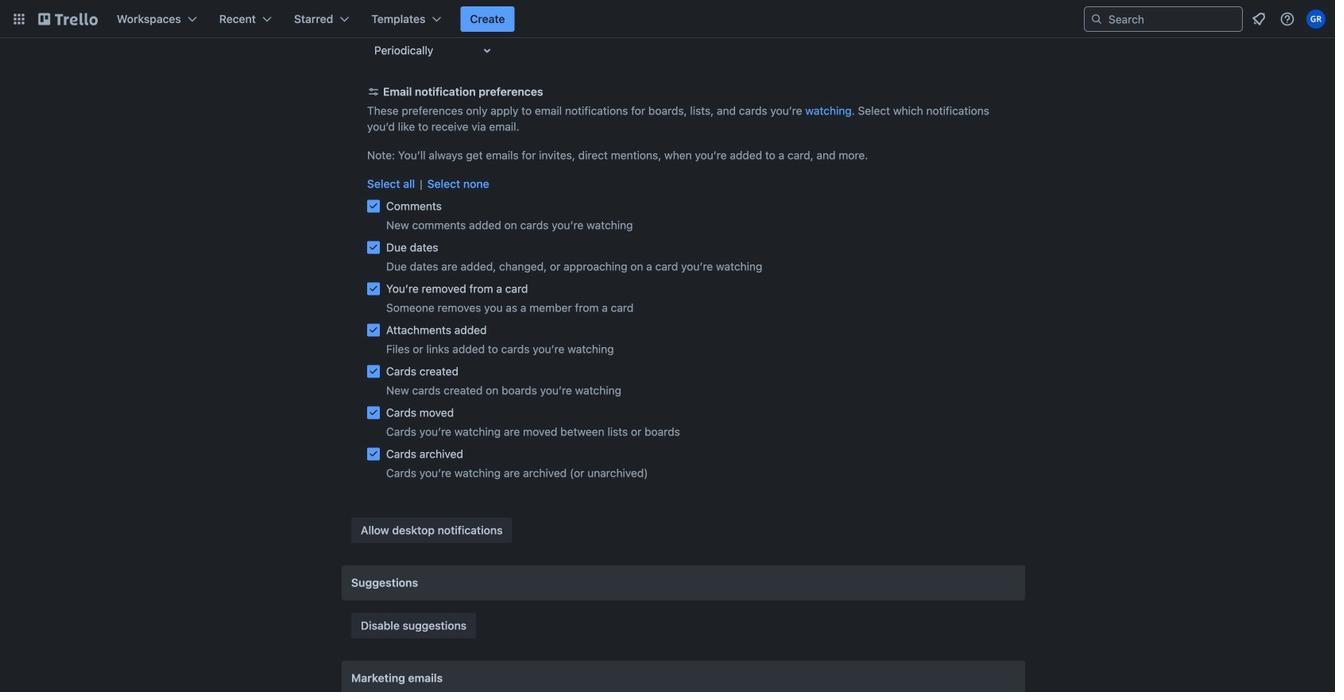 Task type: locate. For each thing, give the bounding box(es) containing it.
open information menu image
[[1280, 11, 1296, 27]]

0 notifications image
[[1250, 10, 1269, 29]]

search image
[[1091, 13, 1103, 25]]

back to home image
[[38, 6, 98, 32]]

open image
[[478, 41, 497, 60]]



Task type: vqa. For each thing, say whether or not it's contained in the screenshot.
Views Boards link
no



Task type: describe. For each thing, give the bounding box(es) containing it.
primary element
[[0, 0, 1335, 38]]

Search field
[[1103, 8, 1242, 30]]

greg robinson (gregrobinson96) image
[[1307, 10, 1326, 29]]



